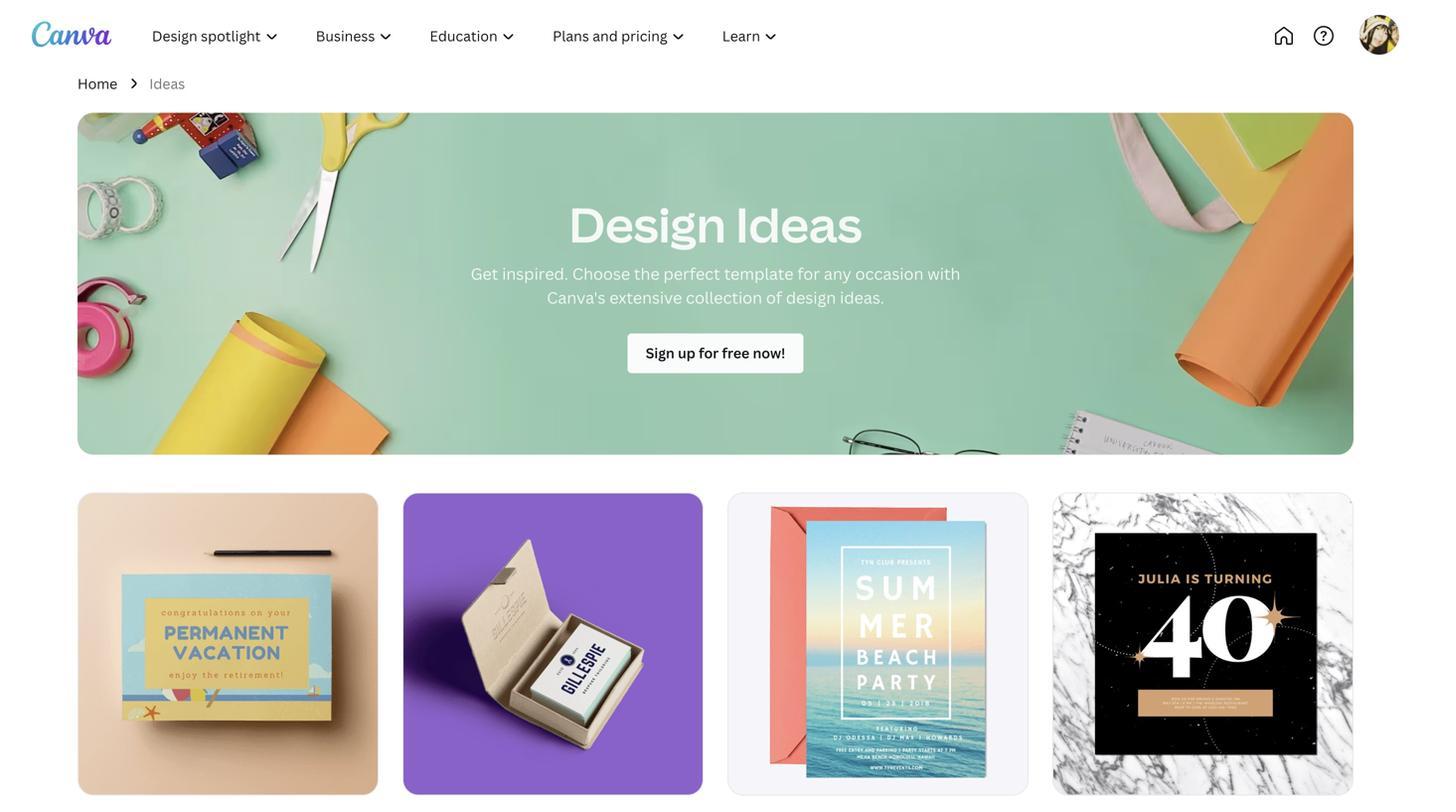 Task type: vqa. For each thing, say whether or not it's contained in the screenshot.
limitation associated with any
no



Task type: describe. For each thing, give the bounding box(es) containing it.
with
[[928, 263, 961, 284]]

ideas.
[[840, 287, 884, 308]]

occasion
[[855, 263, 924, 284]]

inspired.
[[502, 263, 569, 284]]

collection
[[686, 287, 762, 308]]

home
[[78, 74, 118, 93]]

design
[[786, 287, 836, 308]]

template
[[724, 263, 794, 284]]

logo thumbnail image
[[404, 493, 703, 795]]

for
[[797, 263, 820, 284]]

retirement party thumbnail image
[[79, 493, 378, 795]]

get
[[471, 263, 498, 284]]

design ideas get inspired. choose the perfect template for any occasion with canva's extensive collection of design ideas.
[[471, 191, 961, 308]]

choose
[[572, 263, 630, 284]]

the
[[634, 263, 660, 284]]

home link
[[78, 73, 118, 95]]



Task type: locate. For each thing, give the bounding box(es) containing it.
ideas right home
[[149, 74, 185, 93]]

ideas up for
[[736, 191, 862, 256]]

1 vertical spatial ideas
[[736, 191, 862, 256]]

of
[[766, 287, 782, 308]]

beach party thumbnail image
[[729, 493, 1028, 795]]

canva's
[[547, 287, 606, 308]]

extensive
[[610, 287, 682, 308]]

over the hill thumbnail image
[[1054, 493, 1353, 795]]

ideas inside design ideas get inspired. choose the perfect template for any occasion with canva's extensive collection of design ideas.
[[736, 191, 862, 256]]

0 vertical spatial ideas
[[149, 74, 185, 93]]

perfect
[[663, 263, 720, 284]]

any
[[824, 263, 852, 284]]

0 horizontal spatial ideas
[[149, 74, 185, 93]]

1 horizontal spatial ideas
[[736, 191, 862, 256]]

top level navigation element
[[135, 16, 862, 56]]

ideas
[[149, 74, 185, 93], [736, 191, 862, 256]]

design
[[569, 191, 726, 256]]



